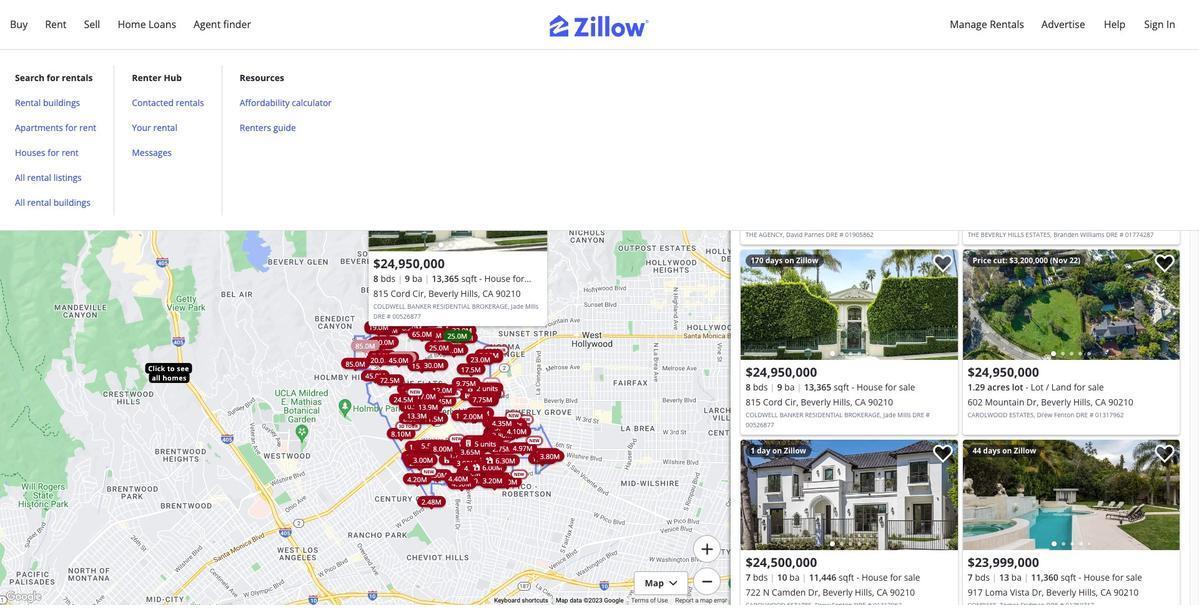 Task type: vqa. For each thing, say whether or not it's contained in the screenshot.


Task type: describe. For each thing, give the bounding box(es) containing it.
google
[[604, 598, 624, 605]]

tour for 970k
[[468, 468, 480, 474]]

1 horizontal spatial 10.5m link
[[438, 293, 467, 304]]

on for $24,950,000
[[785, 256, 794, 266]]

917
[[968, 587, 983, 599]]

10.00m
[[402, 385, 425, 394]]

agent finder
[[194, 17, 251, 31]]

11.5m link
[[419, 413, 448, 424]]

chevron down image
[[669, 580, 678, 588]]

in
[[1167, 17, 1176, 31]]

0 vertical spatial 12.0m link
[[390, 352, 419, 363]]

search image
[[176, 62, 186, 72]]

9 inside "map" region
[[405, 272, 410, 284]]

0 vertical spatial 1.90m link
[[473, 389, 501, 400]]

- house for sale for 170 days on zillow
[[852, 382, 915, 394]]

new inside new 4.20m 4.30m
[[424, 469, 434, 475]]

camden
[[772, 587, 806, 599]]

0 vertical spatial 15.0m link
[[457, 296, 485, 307]]

ba for 170 days on zillow
[[785, 382, 795, 394]]

5.50m for topmost 5.50m link
[[416, 318, 436, 327]]

zillow for $24,500,000
[[784, 446, 806, 457]]

1 horizontal spatial 30.0m link
[[420, 359, 448, 371]]

23.0m
[[471, 355, 490, 364]]

property images, use arrow keys to navigate, image 1 of 38 group
[[741, 440, 958, 554]]

12.0m for 12.0m link to the bottom
[[433, 386, 452, 395]]

1 vertical spatial 15.0m link
[[408, 360, 436, 371]]

rent link
[[36, 10, 75, 39]]

11,360 sqft
[[1031, 572, 1077, 584]]

chevron left image for $24,950,000
[[747, 298, 762, 313]]

0 horizontal spatial 45.0m
[[365, 371, 385, 381]]

8.00m for 8.00m link to the left
[[433, 444, 453, 453]]

6.95m link
[[421, 383, 450, 395]]

3d tour 1.80m
[[475, 391, 501, 406]]

coldwell for the topmost 815 cord cir, beverly hills, ca 90210 link
[[373, 302, 406, 310]]

- house for sale for 44 days on zillow
[[1079, 572, 1143, 584]]

8.90m inside 3d tour 8.90m
[[415, 288, 435, 298]]

cord for the topmost 815 cord cir, beverly hills, ca 90210 link
[[391, 287, 410, 299]]

loans
[[149, 17, 176, 31]]

5.00m
[[479, 350, 499, 360]]

3 units
[[453, 455, 475, 465]]

3 units link
[[439, 455, 479, 466]]

1 vertical spatial 45.0m link
[[361, 370, 390, 382]]

8.20m
[[402, 323, 422, 333]]

for inside "map" region
[[513, 272, 525, 284]]

3.50m
[[428, 471, 447, 480]]

6.80m link
[[412, 404, 440, 415]]

13
[[1000, 572, 1010, 584]]

0 horizontal spatial 17.0m link
[[412, 391, 441, 402]]

map data ©2023 google
[[556, 598, 624, 605]]

sell
[[84, 17, 100, 31]]

keyboard shortcuts button
[[494, 597, 548, 606]]

# left '01774287'
[[1120, 231, 1124, 239]]

0 vertical spatial 14.0m link
[[446, 248, 475, 259]]

13,365 sqft for bottom 815 cord cir, beverly hills, ca 90210 link
[[804, 382, 850, 394]]

1 vertical spatial 14.0m link
[[440, 272, 469, 283]]

acres
[[988, 382, 1010, 394]]

1.80m inside 3d tour 1.80m
[[475, 396, 494, 406]]

20.0m for the bottom 20.0m link
[[371, 355, 390, 365]]

1 vertical spatial 16.0m
[[369, 324, 389, 333]]

7 for $23,999,000
[[968, 572, 973, 584]]

0 horizontal spatial 30.0m link
[[388, 352, 416, 363]]

bds for 44
[[975, 572, 990, 584]]

2.98m
[[471, 439, 490, 448]]

tour for 8.90m
[[429, 283, 442, 289]]

1 vertical spatial 15.0m
[[412, 361, 432, 371]]

# inside 602 mountain dr, beverly hills, ca 90210 carolwood estates, drew fenton dre # 01317962
[[1090, 411, 1094, 420]]

- inside '$24,950,000 1.29 acres lot - lot / land for sale'
[[1026, 382, 1029, 394]]

1 horizontal spatial 815 cord cir, beverly hills, ca 90210 coldwell banker residential brokerage, jade mills dre # 00526877
[[746, 397, 930, 430]]

01774287
[[1126, 231, 1154, 239]]

cir, for bottom 815 cord cir, beverly hills, ca 90210 link
[[785, 397, 799, 409]]

1 vertical spatial 85.0m link
[[341, 358, 370, 369]]

Search text field
[[111, 57, 168, 77]]

4.40m inside the new 4.40m
[[435, 442, 455, 451]]

1 horizontal spatial 11.0m
[[441, 293, 460, 302]]

1 horizontal spatial 8 bds
[[746, 382, 768, 394]]

1 vertical spatial 25.0m link
[[425, 342, 454, 353]]

8.50m link
[[399, 413, 428, 424]]

1.90m for the top 1.90m link
[[477, 390, 497, 399]]

3d for 8.45m
[[440, 391, 445, 397]]

9 ba for the topmost 815 cord cir, beverly hills, ca 90210 link
[[405, 272, 422, 284]]

new inside 17.0m new 17.0m
[[480, 245, 490, 251]]

1 horizontal spatial 45.0m
[[389, 355, 409, 365]]

save this home image for $23,999,000
[[1155, 445, 1175, 464]]

4.35m
[[492, 419, 512, 428]]

0 horizontal spatial 11.0m
[[405, 388, 425, 397]]

# inside "map" region
[[387, 312, 391, 320]]

0 horizontal spatial 3.20m
[[461, 468, 481, 478]]

- for 44 days on zillow
[[1079, 572, 1082, 584]]

35.0m link
[[456, 274, 484, 285]]

1.53m
[[474, 386, 494, 395]]

11.5m
[[424, 414, 444, 424]]

plus image
[[701, 543, 714, 556]]

0 vertical spatial 16.0m link
[[447, 279, 476, 290]]

1 horizontal spatial 16.0m
[[452, 280, 472, 289]]

1 vertical spatial 3d tour
[[489, 436, 508, 442]]

722 n camden dr, beverly hills, ca 90210
[[746, 587, 915, 599]]

drew
[[1037, 411, 1053, 420]]

13.9m 14.0m
[[418, 273, 464, 412]]

price
[[973, 256, 992, 266]]

2.70m for right 2.70m link
[[536, 449, 556, 459]]

map for map data ©2023 google
[[556, 598, 568, 605]]

$24,950,000 for the topmost 815 cord cir, beverly hills, ca 90210 link
[[373, 255, 445, 272]]

1 horizontal spatial 9
[[777, 382, 782, 394]]

19.0m link
[[364, 321, 393, 332]]

mills for bottom 815 cord cir, beverly hills, ca 90210 link
[[898, 411, 911, 420]]

sign in link
[[1136, 10, 1184, 39]]

01905862
[[845, 231, 874, 239]]

1.08m link
[[532, 450, 560, 462]]

14.0m for 14.0m 15.0m
[[444, 345, 464, 355]]

1 horizontal spatial 9.00m link
[[418, 384, 447, 395]]

hills, for bottom 815 cord cir, beverly hills, ca 90210 link
[[833, 397, 853, 409]]

manage rentals link
[[942, 10, 1033, 39]]

7 bds for $23,999,000
[[968, 572, 990, 584]]

8.90m inside 8.90m 9.00m
[[371, 339, 391, 348]]

2.80m 2.98m
[[471, 431, 512, 448]]

1 vertical spatial 815 cord cir, beverly hills, ca 90210 link
[[746, 395, 953, 410]]

dre inside "map" region
[[373, 312, 385, 320]]

of
[[650, 598, 656, 605]]

property images, use arrow keys to navigate, image 1 of 31 group inside "map" region
[[190, 140, 726, 253]]

1.20m link
[[425, 443, 453, 454]]

10.5m for 10.5m link to the left
[[403, 402, 423, 411]]

900k
[[496, 428, 512, 437]]

a
[[695, 598, 699, 605]]

0 vertical spatial 815 cord cir, beverly hills, ca 90210 link
[[373, 286, 542, 301]]

banker for the topmost 815 cord cir, beverly hills, ca 90210 link
[[407, 302, 431, 310]]

new for 24.5m
[[410, 390, 420, 395]]

brokerage, for bottom 815 cord cir, beverly hills, ca 90210 link
[[845, 411, 882, 420]]

0 vertical spatial 1.80m link
[[466, 408, 494, 419]]

2.10m 2.15m
[[409, 459, 506, 483]]

1 vertical spatial 1.90m link
[[459, 410, 487, 422]]

filters element
[[0, 50, 1199, 84]]

2.15m
[[487, 474, 506, 483]]

0 horizontal spatial 16.0m link
[[365, 323, 393, 334]]

65.0m
[[412, 329, 432, 339]]

24.0m for 24.0m link to the bottom
[[454, 333, 473, 343]]

3.75m
[[495, 423, 515, 433]]

terms of use
[[631, 598, 668, 605]]

cut:
[[994, 256, 1008, 266]]

chevron right image for $24,950,000
[[937, 298, 952, 313]]

advertise
[[1042, 17, 1086, 31]]

on for $24,500,000
[[773, 446, 782, 457]]

16.4m
[[414, 308, 434, 317]]

the for the beverly hills estates, branden williams dre # 01774287
[[968, 231, 980, 239]]

beverly inside filters element
[[18, 61, 51, 72]]

- inside "map" region
[[479, 272, 482, 284]]

90210 for "602 mountain dr, beverly hills, ca 90210" link
[[1109, 397, 1134, 409]]

jade for the topmost 815 cord cir, beverly hills, ca 90210 link
[[511, 302, 524, 310]]

13,365 for bottom 815 cord cir, beverly hills, ca 90210 link
[[804, 382, 832, 394]]

sale for 170 days on zillow
[[899, 382, 915, 394]]

11,446 sqft
[[809, 572, 855, 584]]

1.63m link
[[404, 455, 432, 467]]

ca inside 602 mountain dr, beverly hills, ca 90210 carolwood estates, drew fenton dre # 01317962
[[1095, 397, 1106, 409]]

3.45m
[[470, 385, 490, 395]]

8.90m link
[[367, 338, 395, 349]]

the for the agency, david parnes dre # 01905862
[[746, 231, 757, 239]]

0 vertical spatial 8.00m link
[[462, 238, 490, 249]]

0 vertical spatial 5.50m link
[[411, 317, 440, 328]]

0 horizontal spatial 11.0m link
[[401, 387, 429, 398]]

2.20m inside 'new 2.20m'
[[498, 477, 517, 487]]

house for 170 days on zillow
[[857, 382, 883, 394]]

sign in
[[1145, 17, 1176, 31]]

chevron left image
[[969, 298, 984, 313]]

0 vertical spatial 24.0m link
[[442, 319, 470, 331]]

3.90m inside 3d tour 3.90m
[[479, 353, 499, 362]]

815 cord cir, beverly hills, ca 90210 coldwell banker residential brokerage, jade mills dre # 00526877 inside "map" region
[[373, 287, 539, 320]]

6.50m link
[[374, 324, 402, 335]]

8.00m for the top 8.00m link
[[466, 239, 486, 248]]

$24,500,000
[[746, 555, 817, 572]]

4 units link
[[487, 419, 527, 430]]

carolwood
[[968, 411, 1008, 420]]

1 vertical spatial 2.70m link
[[460, 475, 488, 486]]

map for map
[[645, 578, 664, 590]]

banker for bottom 815 cord cir, beverly hills, ca 90210 link
[[780, 411, 804, 420]]

8.90m 9.00m
[[371, 319, 409, 348]]

ca inside filters element
[[75, 61, 86, 72]]

- house for sale for 1 day on zillow
[[857, 572, 920, 584]]

google image
[[3, 590, 44, 606]]

dr, for $24,500,000
[[808, 587, 821, 599]]

0 vertical spatial 1.60m
[[487, 432, 507, 442]]

1 vertical spatial 20.0m link
[[366, 354, 395, 366]]

$24,950,000 inside '$24,950,000 1.29 acres lot - lot / land for sale'
[[968, 364, 1039, 381]]

1 horizontal spatial 2.70m link
[[532, 448, 561, 460]]

1 vertical spatial 1.60m
[[533, 454, 552, 464]]

24.5m
[[394, 395, 413, 404]]

8 for bottom 815 cord cir, beverly hills, ca 90210 link
[[746, 382, 751, 394]]

tour for 8.10m
[[406, 424, 418, 429]]

917 loma vista dr, beverly hills, ca 90210 image
[[963, 440, 1180, 551]]

3.80m link
[[536, 451, 564, 462]]

0 horizontal spatial 8.00m link
[[429, 443, 457, 454]]

ba inside "map" region
[[412, 272, 422, 284]]

0 vertical spatial 22.0m
[[465, 276, 484, 285]]

900k link
[[492, 427, 516, 438]]

2 horizontal spatial 30.0m link
[[456, 259, 484, 270]]

beverly inside 602 mountain dr, beverly hills, ca 90210 carolwood estates, drew fenton dre # 01317962
[[1041, 397, 1071, 409]]

/
[[1046, 382, 1049, 394]]

1.35m
[[489, 429, 508, 438]]

- for 1 day on zillow
[[857, 572, 860, 584]]

agent
[[194, 17, 221, 31]]

$3,200,000
[[1010, 256, 1048, 266]]

estates, inside 602 mountain dr, beverly hills, ca 90210 carolwood estates, drew fenton dre # 01317962
[[1009, 411, 1036, 420]]

6.00m
[[483, 463, 502, 472]]

3d for 970k
[[461, 468, 467, 474]]

62.0m
[[462, 293, 482, 302]]

beverly inside "map" region
[[429, 287, 459, 299]]

4.10m
[[507, 427, 527, 436]]

19.5m link
[[453, 294, 482, 306]]

1.52m link
[[461, 411, 489, 422]]

0 vertical spatial estates,
[[1026, 231, 1052, 239]]

©2023
[[584, 598, 603, 605]]

0 vertical spatial 85.0m link
[[351, 340, 380, 351]]

main navigation
[[0, 0, 1199, 50]]

1.43m
[[406, 452, 426, 462]]

815 for bottom 815 cord cir, beverly hills, ca 90210 link
[[746, 397, 761, 409]]

722 n camden dr, beverly hills, ca 90210 link
[[746, 586, 953, 601]]

the agency, david parnes dre # 01905862
[[746, 231, 874, 239]]

0 vertical spatial 45.0m link
[[385, 354, 413, 366]]

2.70m for 2.70m link to the bottom
[[464, 476, 484, 485]]

7.00m link
[[368, 350, 396, 362]]

3.00m
[[413, 456, 433, 465]]

6.89m
[[427, 329, 447, 339]]

1 vertical spatial 22.0m
[[447, 304, 466, 313]]

dre inside 602 mountain dr, beverly hills, ca 90210 carolwood estates, drew fenton dre # 01317962
[[1076, 411, 1088, 420]]

1.90m for the bottommost 1.90m link
[[463, 411, 483, 421]]

sale inside "map" region
[[373, 287, 390, 299]]

fenton
[[1054, 411, 1075, 420]]

1 horizontal spatial 9.00m
[[422, 385, 442, 394]]

vista
[[1010, 587, 1030, 599]]

30.0m for 30.0m link to the left
[[392, 353, 412, 362]]

0 horizontal spatial 3.90m
[[457, 459, 477, 468]]

sqft inside "map" region
[[461, 272, 477, 284]]

0 horizontal spatial 1.80m link
[[405, 441, 434, 452]]

5.85m
[[410, 309, 429, 318]]

ca inside "map" region
[[483, 287, 494, 299]]

35.0m
[[460, 275, 480, 284]]

1 horizontal spatial 2.00m
[[487, 418, 507, 427]]

beverly inside "917 loma vista dr, beverly hills, ca 90210" link
[[1047, 587, 1077, 599]]

0 horizontal spatial 9.00m link
[[384, 318, 413, 329]]

0 vertical spatial 3d tour
[[507, 423, 527, 428]]

1 horizontal spatial property images, use arrow keys to navigate, image 1 of 31 group
[[741, 250, 958, 364]]

1 vertical spatial 22.0m link
[[442, 303, 471, 314]]

0 vertical spatial 17.0m link
[[460, 240, 488, 251]]

0 vertical spatial 20.0m link
[[370, 337, 399, 348]]

1 horizontal spatial 3.20m
[[483, 476, 503, 485]]

report
[[676, 598, 694, 605]]

save this home button for $23,999,000
[[1145, 440, 1180, 475]]

finder
[[223, 17, 251, 31]]

7.75m
[[473, 395, 492, 404]]

0 vertical spatial 25.0m link
[[443, 330, 472, 342]]

13.3m
[[407, 411, 427, 420]]

1 vertical spatial 5.50m link
[[417, 440, 446, 452]]

15.0m inside 14.0m 15.0m
[[461, 297, 481, 306]]



Task type: locate. For each thing, give the bounding box(es) containing it.
sqft for 1 day on zillow
[[839, 572, 855, 584]]

cord left 6.40m
[[391, 287, 410, 299]]

jade inside "map" region
[[511, 302, 524, 310]]

1 vertical spatial 25.0m
[[429, 343, 449, 352]]

0 horizontal spatial jade
[[511, 302, 524, 310]]

units inside "link"
[[507, 420, 523, 429]]

1 horizontal spatial 1.60m link
[[528, 453, 557, 465]]

cord up 1 day on zillow
[[763, 397, 783, 409]]

map region
[[0, 24, 814, 606]]

bds
[[381, 272, 396, 284], [753, 382, 768, 394], [753, 572, 768, 584], [975, 572, 990, 584]]

dr, inside 602 mountain dr, beverly hills, ca 90210 carolwood estates, drew fenton dre # 01317962
[[1027, 397, 1039, 409]]

new inside new 13.3m
[[424, 405, 434, 411]]

1 vertical spatial jade
[[884, 411, 896, 420]]

3d tour 3.90m
[[479, 347, 506, 362]]

new inside new 3.45m
[[486, 380, 497, 386]]

chevron left image inside property images, use arrow keys to navigate, image 1 of 31 group
[[747, 298, 762, 313]]

00526877 up day
[[746, 421, 774, 430]]

45.0m down 7.00m
[[365, 371, 385, 381]]

dr, for $23,999,000
[[1032, 587, 1044, 599]]

30.0m link up 9.75m 10.00m
[[420, 359, 448, 371]]

5.95m
[[463, 248, 483, 257]]

24.0m for top 24.0m link
[[446, 320, 466, 330]]

chevron left image inside property images, use arrow keys to navigate, image 1 of 16 group
[[969, 488, 984, 503]]

new inside 'new 2.20m'
[[514, 472, 524, 478]]

17.0m inside 'link'
[[416, 392, 436, 401]]

on right 44
[[1003, 446, 1012, 457]]

dr, inside "722 n camden dr, beverly hills, ca 90210" link
[[808, 587, 821, 599]]

terms of use link
[[631, 598, 668, 605]]

chevron left image down 44
[[969, 488, 984, 503]]

0 vertical spatial 2.70m
[[536, 449, 556, 459]]

0 horizontal spatial 1.60m link
[[482, 432, 511, 443]]

8 bds inside "map" region
[[373, 272, 396, 284]]

32.0m
[[452, 326, 472, 335]]

0 horizontal spatial 1.60m
[[487, 432, 507, 442]]

9 ba inside "map" region
[[405, 272, 422, 284]]

map
[[700, 598, 713, 605]]

30.0m link down 5.95m link at left
[[456, 259, 484, 270]]

0 horizontal spatial 12.0m link
[[390, 352, 419, 363]]

bds for 170
[[753, 382, 768, 394]]

815 inside "map" region
[[373, 287, 388, 299]]

0 horizontal spatial 10.5m link
[[399, 401, 428, 412]]

coldwell inside "map" region
[[373, 302, 406, 310]]

dr, down 11,446
[[808, 587, 821, 599]]

$24,950,000 for bottom 815 cord cir, beverly hills, ca 90210 link
[[746, 364, 817, 381]]

0 vertical spatial 11.0m
[[441, 293, 460, 302]]

7 bds for $24,500,000
[[746, 572, 768, 584]]

1 horizontal spatial residential
[[805, 411, 843, 420]]

dr, inside "917 loma vista dr, beverly hills, ca 90210" link
[[1032, 587, 1044, 599]]

3.65m
[[461, 447, 480, 457]]

zillow for $23,999,000
[[1014, 446, 1037, 457]]

17.0m link up "13.9m"
[[412, 391, 441, 402]]

17.0m for 17.0m
[[416, 392, 436, 401]]

bds inside "map" region
[[381, 272, 396, 284]]

- for 170 days on zillow
[[852, 382, 855, 394]]

20.0m down 6.50m link
[[375, 337, 394, 347]]

tour inside 3d tour 8.45m
[[447, 391, 459, 397]]

19.0m
[[369, 322, 389, 332]]

3.80m
[[540, 452, 560, 461]]

1 horizontal spatial 13,365
[[804, 382, 832, 394]]

zillow right day
[[784, 446, 806, 457]]

estates, down mountain
[[1009, 411, 1036, 420]]

residential for the topmost 815 cord cir, beverly hills, ca 90210 link
[[433, 302, 470, 310]]

1 7 from the left
[[746, 572, 751, 584]]

cir, up 1 day on zillow
[[785, 397, 799, 409]]

0 horizontal spatial cord
[[391, 287, 410, 299]]

16.0m link
[[447, 279, 476, 290], [365, 323, 393, 334]]

coldwell up 19.0m link on the left of the page
[[373, 302, 406, 310]]

# left the 01905862
[[840, 231, 844, 239]]

1 horizontal spatial 7
[[968, 572, 973, 584]]

cir, inside "map" region
[[413, 287, 426, 299]]

ba for 44 days on zillow
[[1012, 572, 1022, 584]]

0 vertical spatial 00526877
[[393, 312, 421, 320]]

help link
[[1096, 10, 1135, 39]]

cord for bottom 815 cord cir, beverly hills, ca 90210 link
[[763, 397, 783, 409]]

3d inside 3d tour 3.90m
[[487, 347, 492, 353]]

0 horizontal spatial 15.0m
[[412, 361, 432, 371]]

1 vertical spatial 1.60m link
[[528, 453, 557, 465]]

10
[[777, 572, 787, 584]]

$24,950,000 inside "map" region
[[373, 255, 445, 272]]

815 cord cir, beverly hills, ca 90210 coldwell banker residential brokerage, jade mills dre # 00526877
[[373, 287, 539, 320], [746, 397, 930, 430]]

4.10m link
[[503, 426, 531, 437]]

error
[[714, 598, 727, 605]]

0 horizontal spatial 7
[[746, 572, 751, 584]]

2 vertical spatial 14.0m link
[[440, 344, 468, 356]]

zillow right 44
[[1014, 446, 1037, 457]]

new for 13.3m
[[424, 405, 434, 411]]

11.0m
[[441, 293, 460, 302], [405, 388, 425, 397]]

0 horizontal spatial mills
[[525, 302, 539, 310]]

8.10m
[[391, 429, 411, 438]]

170
[[751, 256, 764, 266]]

11.0m left 62.0m
[[441, 293, 460, 302]]

1 horizontal spatial 1.60m
[[533, 454, 552, 464]]

1.80m link up 3.00m link
[[405, 441, 434, 452]]

new for 4.35m
[[509, 413, 519, 419]]

3.30m link
[[470, 454, 498, 466]]

0 vertical spatial 9.00m link
[[384, 318, 413, 329]]

3d inside 3d tour 8.90m
[[423, 283, 428, 289]]

chevron left image for $23,999,000
[[969, 488, 984, 503]]

13,365 sqft for the topmost 815 cord cir, beverly hills, ca 90210 link
[[432, 272, 477, 284]]

16.4m link
[[410, 307, 438, 318]]

coldwell for bottom 815 cord cir, beverly hills, ca 90210 link
[[746, 411, 778, 420]]

property images, use arrow keys to navigate, image 1 of 31 group
[[190, 140, 726, 253], [741, 250, 958, 364]]

85.0m for 85.0m 'link' to the top
[[356, 341, 375, 350]]

bds for 1
[[753, 572, 768, 584]]

mills
[[525, 302, 539, 310], [898, 411, 911, 420]]

chevron right image inside property images, use arrow keys to navigate, image 1 of 16 group
[[1159, 488, 1174, 503]]

4.97m
[[513, 444, 533, 453]]

23.0m link
[[466, 354, 495, 365]]

2.00m
[[463, 411, 483, 421], [487, 418, 507, 427]]

2 7 bds from the left
[[968, 572, 990, 584]]

dr, down 11,360
[[1032, 587, 1044, 599]]

new for 4.40m
[[452, 437, 462, 442]]

4.30m
[[452, 479, 472, 489]]

14.0m for 14.0m
[[450, 249, 470, 258]]

chevron left image inside 'property images, use arrow keys to navigate, image 1 of 38' group
[[747, 488, 762, 503]]

0 horizontal spatial brokerage,
[[472, 302, 510, 310]]

house inside "map" region
[[484, 272, 511, 284]]

for inside '$24,950,000 1.29 acres lot - lot / land for sale'
[[1074, 382, 1086, 394]]

12.0m link up 8.45m
[[428, 385, 457, 396]]

0 vertical spatial days
[[766, 256, 783, 266]]

1 vertical spatial banker
[[780, 411, 804, 420]]

20.0m down the 8.90m link
[[371, 355, 390, 365]]

jade
[[511, 302, 524, 310], [884, 411, 896, 420]]

0 vertical spatial 8 bds
[[373, 272, 396, 284]]

sqft
[[461, 272, 477, 284], [834, 382, 850, 394], [839, 572, 855, 584], [1061, 572, 1077, 584]]

1 vertical spatial mills
[[898, 411, 911, 420]]

19.5m
[[458, 295, 478, 305]]

85.0m left 7.00m
[[346, 359, 365, 368]]

0 horizontal spatial 8.00m
[[433, 444, 453, 453]]

cord
[[391, 287, 410, 299], [763, 397, 783, 409]]

30.0m right 7.00m
[[392, 353, 412, 362]]

terms
[[631, 598, 649, 605]]

0 vertical spatial 20.0m
[[375, 337, 394, 347]]

zillow down the agency, david parnes dre # 01905862
[[796, 256, 819, 266]]

1 horizontal spatial 9 ba
[[777, 382, 795, 394]]

30.0m down 5.95m link at left
[[460, 260, 480, 269]]

save this home image for $24,500,000
[[933, 445, 953, 464]]

1 horizontal spatial 8.00m
[[466, 239, 486, 248]]

17.0m new 17.0m
[[464, 241, 490, 260]]

lot
[[1012, 382, 1024, 394]]

days for $24,950,000
[[766, 256, 783, 266]]

815 up 1
[[746, 397, 761, 409]]

0 vertical spatial 25.0m
[[448, 331, 467, 341]]

remove tag image
[[91, 62, 101, 72]]

residential inside "map" region
[[433, 302, 470, 310]]

#
[[840, 231, 844, 239], [1120, 231, 1124, 239], [387, 312, 391, 320], [926, 411, 930, 420], [1090, 411, 1094, 420]]

30.0m link down the 8.90m link
[[388, 352, 416, 363]]

property images, use arrow keys to navigate, image 1 of 5 group
[[963, 250, 1180, 364]]

on down david
[[785, 256, 794, 266]]

0 vertical spatial map
[[645, 578, 664, 590]]

17.0m
[[464, 241, 484, 250], [464, 250, 483, 260], [416, 392, 436, 401]]

sale inside '$24,950,000 1.29 acres lot - lot / land for sale'
[[1088, 382, 1104, 394]]

7 bds up 722
[[746, 572, 768, 584]]

brokerage, for the topmost 815 cord cir, beverly hills, ca 90210 link
[[472, 302, 510, 310]]

new
[[480, 245, 490, 251], [486, 380, 497, 386], [410, 390, 420, 395], [424, 405, 434, 411], [509, 413, 519, 419], [520, 417, 530, 423], [452, 437, 462, 442], [529, 438, 540, 444], [424, 469, 434, 475], [514, 472, 524, 478]]

the left agency,
[[746, 231, 757, 239]]

0 horizontal spatial days
[[766, 256, 783, 266]]

map inside dropdown button
[[645, 578, 664, 590]]

815 up 19.0m
[[373, 287, 388, 299]]

0 horizontal spatial 2.20m
[[417, 441, 437, 451]]

clear field image
[[174, 62, 184, 72]]

dr, down lot
[[1027, 397, 1039, 409]]

2 7 from the left
[[968, 572, 973, 584]]

12.0m for the topmost 12.0m link
[[395, 353, 415, 362]]

8.90m up 7.00m
[[371, 339, 391, 348]]

815 cord cir, beverly hills, ca 90210 image
[[368, 140, 547, 251], [547, 140, 726, 251], [741, 250, 958, 360]]

1.30m link
[[475, 382, 503, 394]]

85.0m for 85.0m 'link' to the bottom
[[346, 359, 365, 368]]

13,365 inside "map" region
[[432, 272, 459, 284]]

0 horizontal spatial 13,365 sqft
[[432, 272, 477, 284]]

12.0m up 8.45m
[[433, 386, 452, 395]]

14.0m inside 13.9m 14.0m
[[444, 273, 464, 282]]

3d inside 3d tour 8.45m
[[440, 391, 445, 397]]

12.9m link
[[418, 329, 446, 341]]

1 vertical spatial 17.0m link
[[412, 391, 441, 402]]

on for $23,999,000
[[1003, 446, 1012, 457]]

1 vertical spatial days
[[984, 446, 1001, 457]]

2.15m link
[[482, 473, 511, 484]]

44
[[973, 446, 982, 457]]

8.90m up 16.4m
[[415, 288, 435, 298]]

# left carolwood on the right of the page
[[926, 411, 930, 420]]

3d for 1.80m
[[482, 391, 488, 397]]

9 ba for bottom 815 cord cir, beverly hills, ca 90210 link
[[777, 382, 795, 394]]

14.0m inside 14.0m 15.0m
[[444, 345, 464, 355]]

chevron left image for $24,500,000
[[747, 488, 762, 503]]

loma
[[985, 587, 1008, 599]]

for for 1 day on zillow
[[890, 572, 902, 584]]

0 horizontal spatial 815 cord cir, beverly hills, ca 90210 link
[[373, 286, 542, 301]]

2.55m
[[473, 384, 492, 393]]

2 horizontal spatial 30.0m
[[460, 260, 480, 269]]

3d tour 8.90m
[[415, 283, 442, 298]]

chevron right image for $23,999,000
[[1159, 488, 1174, 503]]

save this home image
[[1155, 255, 1175, 273], [933, 445, 953, 464], [1155, 445, 1175, 464]]

1 vertical spatial brokerage,
[[845, 411, 882, 420]]

10.5m for the right 10.5m link
[[443, 294, 462, 303]]

1 horizontal spatial 15.0m
[[461, 297, 481, 306]]

map up the of
[[645, 578, 664, 590]]

dre
[[826, 231, 838, 239], [1106, 231, 1118, 239], [373, 312, 385, 320], [913, 411, 925, 420], [1076, 411, 1088, 420]]

1 horizontal spatial 30.0m
[[424, 360, 444, 370]]

1 vertical spatial 9.00m
[[422, 385, 442, 394]]

# up 6.50m
[[387, 312, 391, 320]]

0 horizontal spatial map
[[556, 598, 568, 605]]

new 4.40m
[[435, 437, 462, 451]]

1.80m for top 1.80m link
[[470, 409, 490, 418]]

1.95m
[[456, 411, 476, 421]]

12.0m link up 72.5m link
[[390, 352, 419, 363]]

0 horizontal spatial property images, use arrow keys to navigate, image 1 of 31 group
[[190, 140, 726, 253]]

brokerage,
[[472, 302, 510, 310], [845, 411, 882, 420]]

0 vertical spatial 815 cord cir, beverly hills, ca 90210 coldwell banker residential brokerage, jade mills dre # 00526877
[[373, 287, 539, 320]]

0 vertical spatial 12.0m
[[395, 353, 415, 362]]

17.0m for 17.0m new 17.0m
[[464, 241, 484, 250]]

17.0m link up 18.8m
[[460, 240, 488, 251]]

9.00m inside 8.90m 9.00m
[[389, 319, 409, 328]]

the left beverly
[[968, 231, 980, 239]]

1 horizontal spatial mills
[[898, 411, 911, 420]]

1.60m link
[[482, 432, 511, 443], [528, 453, 557, 465]]

0 vertical spatial 45.0m
[[389, 355, 409, 365]]

7 for $24,500,000
[[746, 572, 751, 584]]

beverly inside "722 n camden dr, beverly hills, ca 90210" link
[[823, 587, 853, 599]]

use
[[658, 598, 668, 605]]

65.0m link
[[408, 329, 436, 340]]

house
[[484, 272, 511, 284], [857, 382, 883, 394], [862, 572, 888, 584], [1084, 572, 1110, 584]]

hills, inside "map" region
[[461, 287, 480, 299]]

0 horizontal spatial 815
[[373, 287, 388, 299]]

tour for 8.45m
[[447, 391, 459, 397]]

7 up 917
[[968, 572, 973, 584]]

13,365 sqft inside "map" region
[[432, 272, 477, 284]]

chevron right image
[[937, 298, 952, 313], [1159, 298, 1174, 313], [937, 488, 952, 503], [1159, 488, 1174, 503]]

0 horizontal spatial 00526877
[[393, 312, 421, 320]]

90210 for bottom 815 cord cir, beverly hills, ca 90210 link
[[868, 397, 893, 409]]

coldwell up day
[[746, 411, 778, 420]]

1 vertical spatial 5.50m
[[422, 441, 441, 451]]

days right 170
[[766, 256, 783, 266]]

3d inside 3d tour 970k
[[461, 468, 467, 474]]

4.40m
[[435, 442, 455, 451], [449, 474, 468, 484]]

tour inside 3d tour 3.90m
[[494, 347, 506, 353]]

1 horizontal spatial 15.0m link
[[457, 296, 485, 307]]

11.0m up "13.9m"
[[405, 388, 425, 397]]

house for 44 days on zillow
[[1084, 572, 1110, 584]]

1 vertical spatial 2.70m
[[464, 476, 484, 485]]

3
[[453, 455, 457, 465]]

home
[[118, 17, 146, 31]]

6.40m link
[[408, 293, 437, 305]]

30.0m up 9.75m 10.00m
[[424, 360, 444, 370]]

7 bds up 917
[[968, 572, 990, 584]]

house for 1 day on zillow
[[862, 572, 888, 584]]

7 up 722
[[746, 572, 751, 584]]

chevron left image down 1
[[747, 488, 762, 503]]

1 vertical spatial 12.0m link
[[428, 385, 457, 396]]

tour inside 3d tour 970k
[[468, 468, 480, 474]]

chevron right image inside 'property images, use arrow keys to navigate, image 1 of 38' group
[[937, 488, 952, 503]]

1 vertical spatial 815 cord cir, beverly hills, ca 90210 coldwell banker residential brokerage, jade mills dre # 00526877
[[746, 397, 930, 430]]

9.00m
[[389, 319, 409, 328], [422, 385, 442, 394]]

25.0m 25.0m
[[429, 331, 467, 352]]

1.20m
[[429, 444, 449, 454]]

2.00m link
[[459, 411, 487, 422], [482, 417, 511, 428]]

save this home button for $24,500,000
[[923, 440, 958, 475]]

7.90m
[[463, 293, 483, 303]]

minus image
[[701, 576, 714, 589]]

4.50m link
[[460, 463, 488, 474]]

chevron left image
[[747, 298, 762, 313], [747, 488, 762, 503], [969, 488, 984, 503]]

for for 170 days on zillow
[[885, 382, 897, 394]]

0 vertical spatial residential
[[433, 302, 470, 310]]

tour inside 3d tour 1.80m
[[489, 391, 501, 397]]

0 vertical spatial 13,365 sqft
[[432, 272, 477, 284]]

4.40m inside 4.40m 4.50m
[[449, 474, 468, 484]]

0 horizontal spatial the
[[746, 231, 757, 239]]

sale for 44 days on zillow
[[1126, 572, 1143, 584]]

0 vertical spatial cord
[[391, 287, 410, 299]]

0 vertical spatial 5.50m
[[416, 318, 436, 327]]

rentals
[[990, 17, 1024, 31]]

90210 for the topmost 815 cord cir, beverly hills, ca 90210 link
[[496, 287, 521, 299]]

estates,
[[1026, 231, 1052, 239], [1009, 411, 1036, 420]]

sqft for 44 days on zillow
[[1061, 572, 1077, 584]]

cir, for the topmost 815 cord cir, beverly hills, ca 90210 link
[[413, 287, 426, 299]]

tour for 3.90m
[[494, 347, 506, 353]]

20.0m link down the 8.90m link
[[366, 354, 395, 366]]

90210 inside 602 mountain dr, beverly hills, ca 90210 carolwood estates, drew fenton dre # 01317962
[[1109, 397, 1134, 409]]

price cut: $3,200,000 (nov 22)
[[973, 256, 1081, 266]]

85.0m link left 7.00m
[[341, 358, 370, 369]]

0 vertical spatial 85.0m
[[356, 341, 375, 350]]

1.43m link
[[402, 451, 430, 462]]

8 inside "map" region
[[373, 272, 378, 284]]

00526877 inside "map" region
[[393, 312, 421, 320]]

72.5m link
[[376, 375, 404, 386]]

602 mountain dr, beverly hills, ca 90210 link
[[968, 395, 1175, 410]]

3d inside 3d tour 8.10m
[[399, 424, 405, 429]]

sale for 1 day on zillow
[[904, 572, 920, 584]]

2.80m
[[492, 431, 512, 440]]

tour inside 3d tour 8.90m
[[429, 283, 442, 289]]

17.0m link
[[460, 240, 488, 251], [412, 391, 441, 402]]

williams
[[1081, 231, 1105, 239]]

13,365 for the topmost 815 cord cir, beverly hills, ca 90210 link
[[432, 272, 459, 284]]

tour for 1.80m
[[489, 391, 501, 397]]

new inside new 4.97m
[[529, 438, 540, 444]]

1 horizontal spatial $24,950,000
[[746, 364, 817, 381]]

5 units
[[475, 439, 496, 448]]

ba for 1 day on zillow
[[790, 572, 800, 584]]

0 horizontal spatial 10.5m
[[403, 402, 423, 411]]

cir, up 16.4m
[[413, 287, 426, 299]]

1 7 bds from the left
[[746, 572, 768, 584]]

1.80m link down 7.75m link
[[466, 408, 494, 419]]

0 vertical spatial 13,365
[[432, 272, 459, 284]]

0 horizontal spatial 815 cord cir, beverly hills, ca 90210 coldwell banker residential brokerage, jade mills dre # 00526877
[[373, 287, 539, 320]]

90210
[[496, 287, 521, 299], [868, 397, 893, 409], [1109, 397, 1134, 409], [890, 587, 915, 599], [1114, 587, 1139, 599]]

day
[[757, 446, 771, 457]]

85.0m link down 19.0m
[[351, 340, 380, 351]]

8.00m link
[[462, 238, 490, 249], [429, 443, 457, 454]]

999k 1.08m
[[474, 442, 556, 461]]

0 vertical spatial 8.90m
[[415, 288, 435, 298]]

property images, use arrow keys to navigate, image 1 of 16 group
[[963, 440, 1180, 554]]

cord inside "map" region
[[391, 287, 410, 299]]

keyboard
[[494, 598, 520, 605]]

0 vertical spatial 1.80m
[[475, 396, 494, 406]]

(nov
[[1050, 256, 1068, 266]]

2 horizontal spatial on
[[1003, 446, 1012, 457]]

hills, for "602 mountain dr, beverly hills, ca 90210" link
[[1074, 397, 1093, 409]]

residential for bottom 815 cord cir, beverly hills, ca 90210 link
[[805, 411, 843, 420]]

tour inside 3d tour 8.10m
[[406, 424, 418, 429]]

0 horizontal spatial 9 ba
[[405, 272, 422, 284]]

90210 inside "map" region
[[496, 287, 521, 299]]

22.0m 22.0m
[[447, 276, 484, 313]]

hills, for the topmost 815 cord cir, beverly hills, ca 90210 link
[[461, 287, 480, 299]]

manage
[[950, 17, 988, 31]]

3d for 3.90m
[[487, 347, 492, 353]]

917 loma vista dr, beverly hills, ca 90210
[[968, 587, 1139, 599]]

00526877 for the topmost 815 cord cir, beverly hills, ca 90210 link
[[393, 312, 421, 320]]

- house for sale inside "map" region
[[373, 272, 525, 299]]

1.80m for the leftmost 1.80m link
[[409, 442, 429, 452]]

45.0m link up 72.5m link
[[385, 354, 413, 366]]

brokerage, inside "map" region
[[472, 302, 510, 310]]

# left the 01317962
[[1090, 411, 1094, 420]]

banker inside "map" region
[[407, 302, 431, 310]]

45.0m link down 7.00m
[[361, 370, 390, 382]]

2 the from the left
[[968, 231, 980, 239]]

1 vertical spatial 24.0m link
[[449, 332, 478, 344]]

1 horizontal spatial banker
[[780, 411, 804, 420]]

sqft for 170 days on zillow
[[834, 382, 850, 394]]

days right 44
[[984, 446, 1001, 457]]

on right day
[[773, 446, 782, 457]]

map left data
[[556, 598, 568, 605]]

zillow logo image
[[550, 15, 650, 37]]

buy
[[10, 17, 28, 31]]

1 horizontal spatial 11.0m link
[[436, 292, 465, 303]]

13 ba
[[1000, 572, 1022, 584]]

new inside new 4.35m
[[509, 413, 519, 419]]

1 horizontal spatial on
[[785, 256, 794, 266]]

602 mountain dr, beverly hills, ca 90210 image
[[963, 250, 1180, 360]]

1 vertical spatial cir,
[[785, 397, 799, 409]]

00526877 up 8.20m link
[[393, 312, 421, 320]]

0 horizontal spatial 9.00m
[[389, 319, 409, 328]]

1 horizontal spatial 13,365 sqft
[[804, 382, 850, 394]]

3d inside 3d tour 1.80m
[[482, 391, 488, 397]]

5.50m for the bottommost 5.50m link
[[422, 441, 441, 451]]

hills, inside 602 mountain dr, beverly hills, ca 90210 carolwood estates, drew fenton dre # 01317962
[[1074, 397, 1093, 409]]

0 vertical spatial 16.0m
[[452, 280, 472, 289]]

chevron left image down 170
[[747, 298, 762, 313]]

7 bds
[[746, 572, 768, 584], [968, 572, 990, 584]]

20.0m link down 6.50m link
[[370, 337, 399, 348]]

815 for the topmost 815 cord cir, beverly hills, ca 90210 link
[[373, 287, 388, 299]]

1 horizontal spatial 17.0m link
[[460, 240, 488, 251]]

0 horizontal spatial on
[[773, 446, 782, 457]]

report a map error link
[[676, 598, 727, 605]]

save this home image
[[933, 255, 953, 273]]

chevron right image for $24,500,000
[[937, 488, 952, 503]]

1 the from the left
[[746, 231, 757, 239]]

12.0m right 7.00m
[[395, 353, 415, 362]]

722 n camden dr, beverly hills, ca 90210 image
[[741, 440, 958, 551]]

estates, right hills
[[1026, 231, 1052, 239]]

0 vertical spatial 22.0m link
[[460, 275, 489, 286]]

0 vertical spatial 8
[[373, 272, 378, 284]]

new inside the new 4.40m
[[452, 437, 462, 442]]

0 vertical spatial coldwell
[[373, 302, 406, 310]]

2
[[477, 384, 481, 393], [474, 391, 478, 400], [502, 422, 506, 432], [501, 423, 505, 432], [498, 428, 502, 437], [477, 437, 481, 446], [480, 441, 484, 451]]

85.0m up 7.00m
[[356, 341, 375, 350]]

mills inside "map" region
[[525, 302, 539, 310]]

0 horizontal spatial 2.00m
[[463, 411, 483, 421]]

save this home button for $24,950,000
[[923, 250, 958, 285]]

mills for the topmost 815 cord cir, beverly hills, ca 90210 link
[[525, 302, 539, 310]]

new inside new 24.5m
[[410, 390, 420, 395]]

3d for 8.90m
[[423, 283, 428, 289]]

8 for the topmost 815 cord cir, beverly hills, ca 90210 link
[[373, 272, 378, 284]]

sale
[[373, 287, 390, 299], [899, 382, 915, 394], [1088, 382, 1104, 394], [904, 572, 920, 584], [1126, 572, 1143, 584]]

45.0m up 72.5m link
[[389, 355, 409, 365]]



